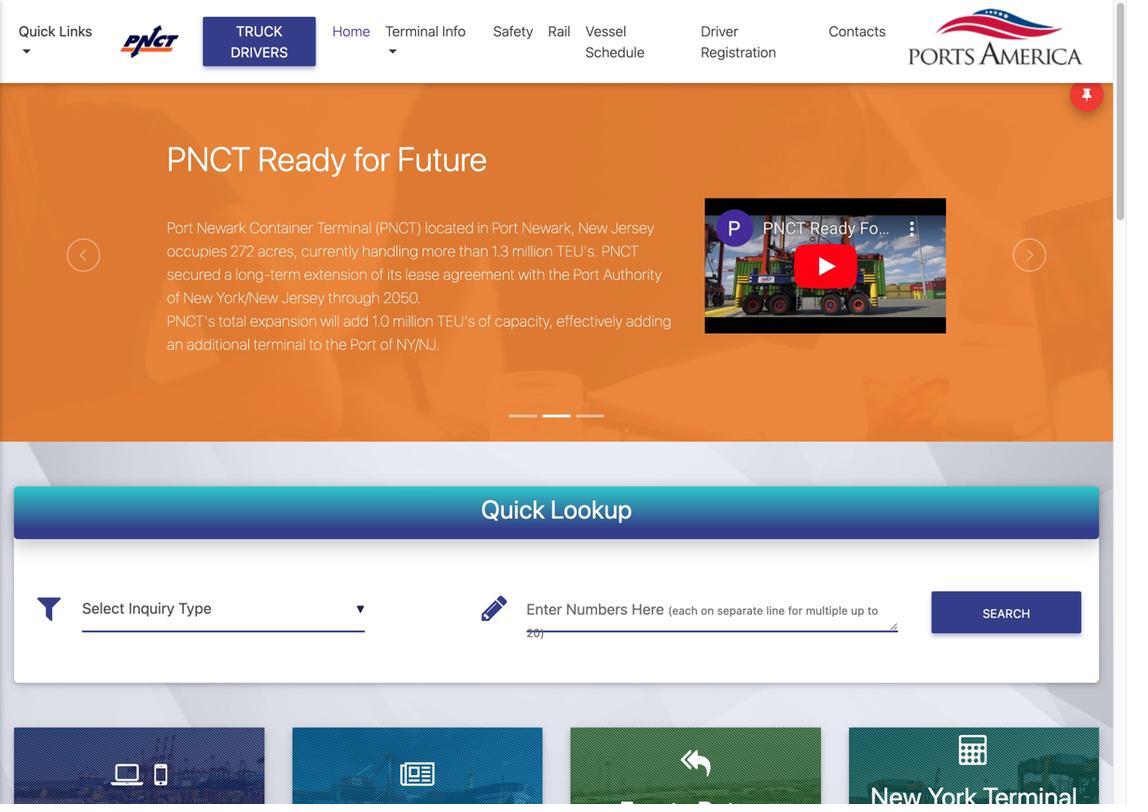 Task type: locate. For each thing, give the bounding box(es) containing it.
1 horizontal spatial the
[[549, 266, 570, 283]]

info
[[442, 23, 466, 39]]

vessel schedule
[[586, 23, 645, 60]]

million up with
[[512, 242, 553, 260]]

multiple
[[806, 604, 848, 617]]

0 horizontal spatial the
[[325, 336, 347, 353]]

0 vertical spatial million
[[512, 242, 553, 260]]

jersey up authority
[[611, 219, 654, 237]]

for
[[354, 138, 390, 178], [788, 604, 803, 617]]

new
[[578, 219, 608, 237], [183, 289, 213, 307]]

contacts link
[[822, 13, 894, 49]]

handling
[[362, 242, 418, 260]]

home link
[[325, 13, 378, 49]]

pnct
[[167, 138, 251, 178], [602, 242, 639, 260]]

1 horizontal spatial new
[[578, 219, 608, 237]]

quick left 'lookup'
[[481, 494, 545, 524]]

0 vertical spatial terminal
[[385, 23, 439, 39]]

lease
[[405, 266, 440, 283]]

currently
[[301, 242, 359, 260]]

terminal info
[[385, 23, 466, 39]]

quick left links
[[19, 23, 55, 39]]

1 vertical spatial to
[[868, 604, 878, 617]]

links
[[59, 23, 92, 39]]

the down will
[[325, 336, 347, 353]]

for right ready
[[354, 138, 390, 178]]

terminal
[[385, 23, 439, 39], [317, 219, 372, 237]]

new up teu's.
[[578, 219, 608, 237]]

port
[[167, 219, 194, 237], [492, 219, 519, 237], [573, 266, 600, 283], [350, 336, 377, 353]]

line
[[767, 604, 785, 617]]

0 horizontal spatial million
[[393, 312, 434, 330]]

truck drivers
[[231, 23, 288, 60]]

pnct ready for future
[[167, 138, 487, 178]]

quick
[[19, 23, 55, 39], [481, 494, 545, 524]]

0 horizontal spatial for
[[354, 138, 390, 178]]

driver registration
[[701, 23, 776, 60]]

will
[[320, 312, 340, 330]]

million up ny/nj. on the top of the page
[[393, 312, 434, 330]]

1 horizontal spatial terminal
[[385, 23, 439, 39]]

teu's
[[437, 312, 475, 330]]

teu's.
[[556, 242, 598, 260]]

through
[[328, 289, 380, 307]]

jersey
[[611, 219, 654, 237], [282, 289, 325, 307]]

home
[[333, 23, 370, 39]]

1 horizontal spatial jersey
[[611, 219, 654, 237]]

quick for quick lookup
[[481, 494, 545, 524]]

to
[[309, 336, 322, 353], [868, 604, 878, 617]]

here
[[632, 601, 664, 618]]

safety
[[493, 23, 533, 39]]

1 horizontal spatial pnct
[[602, 242, 639, 260]]

1 vertical spatial for
[[788, 604, 803, 617]]

272
[[230, 242, 254, 260]]

authority
[[603, 266, 662, 283]]

0 vertical spatial the
[[549, 266, 570, 283]]

1 horizontal spatial quick
[[481, 494, 545, 524]]

0 vertical spatial to
[[309, 336, 322, 353]]

1 vertical spatial million
[[393, 312, 434, 330]]

0 vertical spatial jersey
[[611, 219, 654, 237]]

of
[[371, 266, 384, 283], [167, 289, 180, 307], [478, 312, 492, 330], [380, 336, 393, 353]]

2050.
[[383, 289, 421, 307]]

pnct up newark
[[167, 138, 251, 178]]

located
[[425, 219, 474, 237]]

1 horizontal spatial million
[[512, 242, 553, 260]]

0 horizontal spatial quick
[[19, 23, 55, 39]]

None text field
[[527, 586, 898, 632]]

drivers
[[231, 44, 288, 60]]

0 horizontal spatial terminal
[[317, 219, 372, 237]]

1 vertical spatial new
[[183, 289, 213, 307]]

ready
[[258, 138, 346, 178]]

driver
[[701, 23, 739, 39]]

1 vertical spatial terminal
[[317, 219, 372, 237]]

on
[[701, 604, 714, 617]]

driver registration link
[[694, 13, 822, 70]]

0 vertical spatial quick
[[19, 23, 55, 39]]

occupies
[[167, 242, 227, 260]]

port down teu's.
[[573, 266, 600, 283]]

1 horizontal spatial for
[[788, 604, 803, 617]]

new down 'secured'
[[183, 289, 213, 307]]

1 vertical spatial jersey
[[282, 289, 325, 307]]

the
[[549, 266, 570, 283], [325, 336, 347, 353]]

with
[[518, 266, 545, 283]]

port newark container terminal (pnct) located in port newark, new jersey occupies 272 acres, currently handling more than 1.3 million teu's.                                 pnct secured a long-term extension of its lease agreement with the port authority of new york/new jersey through 2050. pnct's total expansion will add 1.0 million teu's of capacity,                                 effectively adding an additional terminal to the port of ny/nj.
[[167, 219, 672, 353]]

jersey down term at left
[[282, 289, 325, 307]]

port right in on the left top of page
[[492, 219, 519, 237]]

terminal inside terminal info link
[[385, 23, 439, 39]]

of left "its"
[[371, 266, 384, 283]]

0 horizontal spatial to
[[309, 336, 322, 353]]

1 horizontal spatial to
[[868, 604, 878, 617]]

terminal info link
[[378, 13, 486, 70]]

of right teu's
[[478, 312, 492, 330]]

add
[[343, 312, 369, 330]]

separate
[[717, 604, 763, 617]]

0 horizontal spatial jersey
[[282, 289, 325, 307]]

terminal left info
[[385, 23, 439, 39]]

terminal up currently
[[317, 219, 372, 237]]

agreement
[[443, 266, 515, 283]]

truck
[[236, 23, 283, 39]]

0 horizontal spatial pnct
[[167, 138, 251, 178]]

1 vertical spatial pnct
[[602, 242, 639, 260]]

vessel schedule link
[[578, 13, 694, 70]]

expansion
[[250, 312, 317, 330]]

for inside the (each on separate line for multiple up to 20)
[[788, 604, 803, 617]]

york/new
[[216, 289, 278, 307]]

to down will
[[309, 336, 322, 353]]

than
[[459, 242, 489, 260]]

None text field
[[82, 586, 365, 632]]

to right up
[[868, 604, 878, 617]]

1 vertical spatial quick
[[481, 494, 545, 524]]

million
[[512, 242, 553, 260], [393, 312, 434, 330]]

future
[[398, 138, 487, 178]]

pnct up authority
[[602, 242, 639, 260]]

the right with
[[549, 266, 570, 283]]

terminal inside port newark container terminal (pnct) located in port newark, new jersey occupies 272 acres, currently handling more than 1.3 million teu's.                                 pnct secured a long-term extension of its lease agreement with the port authority of new york/new jersey through 2050. pnct's total expansion will add 1.0 million teu's of capacity,                                 effectively adding an additional terminal to the port of ny/nj.
[[317, 219, 372, 237]]

for right line
[[788, 604, 803, 617]]

contacts
[[829, 23, 886, 39]]



Task type: vqa. For each thing, say whether or not it's contained in the screenshot.
346A's 10/11/2023
no



Task type: describe. For each thing, give the bounding box(es) containing it.
pnct's
[[167, 312, 215, 330]]

20)
[[527, 627, 545, 640]]

enter
[[527, 601, 562, 618]]

schedule
[[586, 44, 645, 60]]

quick for quick links
[[19, 23, 55, 39]]

pnct ready for future image
[[0, 69, 1127, 547]]

enter numbers here
[[527, 601, 668, 618]]

ny/nj.
[[397, 336, 440, 353]]

search
[[983, 606, 1031, 620]]

safety link
[[486, 13, 541, 49]]

up
[[851, 604, 865, 617]]

of down 1.0
[[380, 336, 393, 353]]

term
[[270, 266, 301, 283]]

1.3
[[492, 242, 509, 260]]

search button
[[932, 592, 1082, 634]]

0 vertical spatial for
[[354, 138, 390, 178]]

vessel
[[586, 23, 627, 39]]

extension
[[304, 266, 367, 283]]

secured
[[167, 266, 221, 283]]

numbers
[[566, 601, 628, 618]]

effectively
[[557, 312, 623, 330]]

adding
[[626, 312, 672, 330]]

container
[[250, 219, 313, 237]]

port up occupies
[[167, 219, 194, 237]]

capacity,
[[495, 312, 553, 330]]

acres,
[[258, 242, 298, 260]]

quick links
[[19, 23, 92, 39]]

additional
[[187, 336, 250, 353]]

an
[[167, 336, 183, 353]]

0 horizontal spatial new
[[183, 289, 213, 307]]

quick links link
[[19, 21, 103, 63]]

to inside port newark container terminal (pnct) located in port newark, new jersey occupies 272 acres, currently handling more than 1.3 million teu's.                                 pnct secured a long-term extension of its lease agreement with the port authority of new york/new jersey through 2050. pnct's total expansion will add 1.0 million teu's of capacity,                                 effectively adding an additional terminal to the port of ny/nj.
[[309, 336, 322, 353]]

in
[[477, 219, 489, 237]]

to inside the (each on separate line for multiple up to 20)
[[868, 604, 878, 617]]

lookup
[[551, 494, 632, 524]]

0 vertical spatial new
[[578, 219, 608, 237]]

(each on separate line for multiple up to 20)
[[527, 604, 878, 640]]

newark
[[197, 219, 246, 237]]

truck drivers link
[[203, 17, 316, 66]]

newark,
[[522, 219, 575, 237]]

pnct inside port newark container terminal (pnct) located in port newark, new jersey occupies 272 acres, currently handling more than 1.3 million teu's.                                 pnct secured a long-term extension of its lease agreement with the port authority of new york/new jersey through 2050. pnct's total expansion will add 1.0 million teu's of capacity,                                 effectively adding an additional terminal to the port of ny/nj.
[[602, 242, 639, 260]]

(each
[[668, 604, 698, 617]]

▼
[[356, 603, 365, 616]]

quick lookup
[[481, 494, 632, 524]]

0 vertical spatial pnct
[[167, 138, 251, 178]]

1.0
[[372, 312, 389, 330]]

total
[[219, 312, 247, 330]]

1 vertical spatial the
[[325, 336, 347, 353]]

rail link
[[541, 13, 578, 49]]

port down add
[[350, 336, 377, 353]]

(pnct)
[[375, 219, 422, 237]]

terminal
[[253, 336, 306, 353]]

long-
[[235, 266, 270, 283]]

rail
[[548, 23, 571, 39]]

registration
[[701, 44, 776, 60]]

more
[[422, 242, 456, 260]]

a
[[224, 266, 232, 283]]

of up pnct's
[[167, 289, 180, 307]]

its
[[387, 266, 402, 283]]



